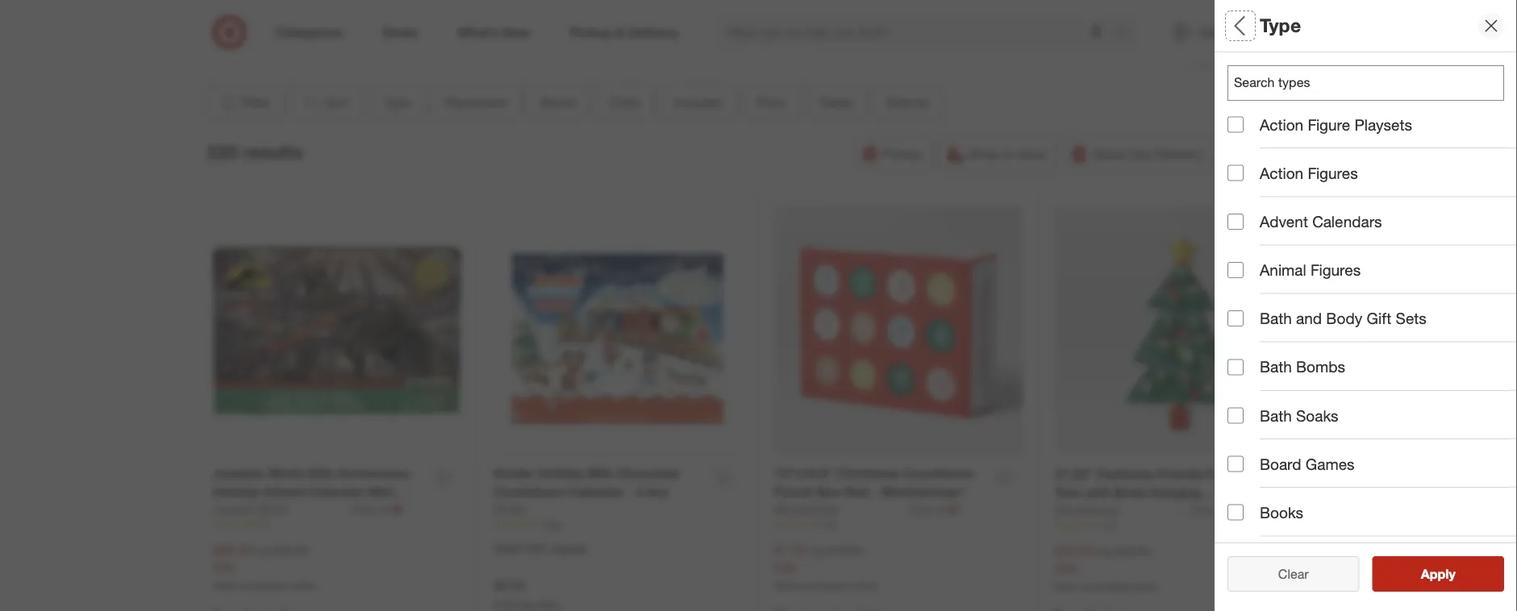 Task type: locate. For each thing, give the bounding box(es) containing it.
eligible
[[551, 542, 587, 556]]

only at ¬ down mini at the bottom left of page
[[353, 502, 403, 517]]

2 bath from the top
[[1260, 358, 1293, 377]]

0 horizontal spatial sold by button
[[873, 85, 944, 120]]

2 jurassic from the top
[[213, 503, 255, 517]]

1 horizontal spatial advent
[[1260, 212, 1309, 231]]

bath for bath soaks
[[1260, 407, 1293, 425]]

jurassic
[[213, 466, 265, 482], [213, 503, 255, 517]]

when down the $26.39
[[213, 580, 238, 592]]

fabric
[[1207, 467, 1245, 483]]

jurassic world 30th anniversary holiday advent calendar mini figure set (target exclusive) link
[[213, 465, 424, 519]]

wondershop down punch
[[775, 503, 839, 517]]

reg for $26.39
[[255, 544, 271, 558]]

in
[[1004, 146, 1014, 162]]

results inside button
[[1432, 566, 1473, 582]]

figure inside "jurassic world 30th anniversary holiday advent calendar mini figure set (target exclusive)"
[[213, 503, 252, 519]]

countdown down the hanging on the bottom right of page
[[1122, 504, 1193, 520]]

0 horizontal spatial only
[[353, 503, 376, 517]]

jurassic inside "jurassic world 30th anniversary holiday advent calendar mini figure set (target exclusive)"
[[213, 466, 265, 482]]

type inside 'type' dialog
[[1260, 14, 1302, 37]]

1 horizontal spatial wondershop link
[[1055, 503, 1188, 519]]

1 horizontal spatial wondershop™
[[1105, 522, 1190, 538]]

31.25" featherly friends fabric tree with birds hanging christmas countdown calendar green - wondershop™ image
[[1055, 207, 1305, 456], [1055, 207, 1305, 456]]

0 horizontal spatial by
[[916, 94, 930, 110]]

sold up pickup
[[887, 94, 913, 110]]

0 horizontal spatial sale
[[213, 561, 235, 575]]

1 vertical spatial brand
[[1228, 182, 1272, 201]]

clear for clear
[[1279, 566, 1309, 582]]

spring
[[505, 599, 533, 611]]

world inside "jurassic world 30th anniversary holiday advent calendar mini figure set (target exclusive)"
[[268, 466, 304, 482]]

online down $32.99
[[290, 580, 316, 592]]

at
[[379, 503, 389, 517], [936, 503, 946, 517], [1217, 503, 1227, 517], [494, 599, 502, 611]]

figures up bath and body gift sets
[[1311, 261, 1361, 280]]

calendar down milk
[[568, 485, 624, 500]]

friends
[[1158, 467, 1203, 483]]

2 action from the top
[[1260, 164, 1304, 182]]

store
[[1017, 146, 1046, 162]]

includes
[[674, 94, 723, 110], [1228, 295, 1290, 314]]

at down mini at the bottom left of page
[[379, 503, 389, 517]]

purchased down $32.99
[[241, 580, 287, 592]]

jurassic world 30th anniversary holiday advent calendar mini figure set (target exclusive) image
[[213, 207, 462, 456], [213, 207, 462, 456]]

only at ¬ for mini
[[353, 502, 403, 517]]

wondershop link up 16
[[775, 502, 907, 518]]

chocolate
[[617, 466, 680, 482]]

0 horizontal spatial wondershop
[[775, 503, 839, 517]]

purchased for $24.50
[[1083, 581, 1129, 593]]

shipping button
[[1219, 136, 1311, 172]]

reg inside $24.50 reg $35.00 sale when purchased online
[[1097, 545, 1114, 559]]

action up shipping
[[1260, 115, 1304, 134]]

¬ for hanging
[[1230, 503, 1241, 518]]

featherly
[[1097, 467, 1154, 483]]

sold by button
[[873, 85, 944, 120], [1228, 448, 1518, 504]]

2 horizontal spatial online
[[1132, 581, 1158, 593]]

sale inside $26.39 reg $32.99 sale when purchased online
[[213, 561, 235, 575]]

kinder holiday milk chocolate countdown calendar - 4.4oz image
[[494, 207, 742, 456], [494, 207, 742, 456]]

only up 16 link
[[910, 503, 933, 517]]

1 clear from the left
[[1271, 566, 1301, 582]]

1 vertical spatial world
[[258, 503, 287, 517]]

countdown up kinder link
[[494, 485, 565, 500]]

purchased inside $26.39 reg $32.99 sale when purchased online
[[241, 580, 287, 592]]

price down bath and body gift sets option
[[1228, 352, 1266, 370]]

results right see
[[1432, 566, 1473, 582]]

at left books checkbox
[[1217, 503, 1227, 517]]

1 action from the top
[[1260, 115, 1304, 134]]

31.25" featherly friends fabric tree with birds hanging christmas countdown calendar green - wondershop™ link
[[1055, 466, 1267, 538]]

1 horizontal spatial price
[[1228, 352, 1266, 370]]

bath left and
[[1260, 310, 1293, 328]]

placement
[[445, 94, 507, 110], [1228, 126, 1306, 144]]

action
[[1260, 115, 1304, 134], [1260, 164, 1304, 182]]

- for wondershop™
[[873, 485, 878, 500]]

0 vertical spatial price
[[757, 94, 786, 110]]

type right all
[[1260, 14, 1302, 37]]

1 horizontal spatial christmas
[[1055, 504, 1119, 520]]

1 horizontal spatial brand button
[[1228, 165, 1518, 222]]

- inside the 13"x16.5" christmas countdown punch box red - wondershop™
[[873, 485, 878, 500]]

holiday
[[538, 466, 584, 482], [213, 485, 259, 500]]

0 horizontal spatial -
[[627, 485, 633, 500]]

calendar
[[309, 485, 364, 500], [568, 485, 624, 500], [1197, 504, 1252, 520]]

kinder for kinder
[[494, 503, 527, 517]]

1 horizontal spatial sold by button
[[1228, 448, 1518, 504]]

- right red
[[873, 485, 878, 500]]

0 horizontal spatial ¬
[[392, 502, 403, 517]]

sold by up pickup
[[887, 94, 930, 110]]

online
[[290, 580, 316, 592], [851, 580, 877, 592], [1132, 581, 1158, 593]]

kinder
[[494, 466, 534, 482], [494, 503, 527, 517]]

1 horizontal spatial color
[[1228, 239, 1268, 257]]

sold by
[[887, 94, 930, 110], [1228, 465, 1282, 483]]

0 vertical spatial jurassic
[[213, 466, 265, 482]]

type
[[1260, 14, 1302, 37], [1228, 69, 1262, 88], [384, 94, 411, 110]]

holiday up jurassic world
[[213, 485, 259, 500]]

¬ up guest
[[1230, 503, 1241, 518]]

world left '30th'
[[268, 466, 304, 482]]

(target
[[279, 503, 322, 519]]

type down sponsored
[[1228, 69, 1262, 88]]

figure up action figures
[[1308, 115, 1351, 134]]

0 horizontal spatial deals
[[820, 94, 853, 110]]

1 horizontal spatial ¬
[[949, 502, 960, 517]]

at up 16 link
[[936, 503, 946, 517]]

¬ down mini at the bottom left of page
[[392, 502, 403, 517]]

1 horizontal spatial deals button
[[1228, 391, 1518, 448]]

includes button
[[661, 85, 737, 120], [1228, 278, 1518, 335]]

sale for $24.50
[[1055, 561, 1078, 576]]

sale down $7.00
[[775, 561, 797, 575]]

ebt
[[527, 542, 548, 556]]

sale for $26.39
[[213, 561, 235, 575]]

sale for $7.00
[[775, 561, 797, 575]]

0 horizontal spatial online
[[290, 580, 316, 592]]

advent right advent calendars option
[[1260, 212, 1309, 231]]

1 vertical spatial color button
[[1228, 222, 1518, 278]]

3 bath from the top
[[1260, 407, 1293, 425]]

clear down rating on the right of page
[[1279, 566, 1309, 582]]

bath right bath soaks option
[[1260, 407, 1293, 425]]

1 vertical spatial action
[[1260, 164, 1304, 182]]

1 vertical spatial brand button
[[1228, 165, 1518, 222]]

0 vertical spatial type
[[1260, 14, 1302, 37]]

2 horizontal spatial calendar
[[1197, 504, 1252, 520]]

220
[[207, 141, 238, 164]]

- left 13
[[1096, 522, 1102, 538]]

sold inside the all filters dialog
[[1228, 465, 1261, 483]]

filters
[[1256, 14, 1306, 37]]

0 vertical spatial includes button
[[661, 85, 737, 120]]

¬
[[392, 502, 403, 517], [949, 502, 960, 517], [1230, 503, 1241, 518]]

0 vertical spatial deals button
[[807, 85, 866, 120]]

brand button inside the all filters dialog
[[1228, 165, 1518, 222]]

countdown up 16 link
[[903, 466, 974, 482]]

2 vertical spatial countdown
[[1122, 504, 1193, 520]]

advent inside "jurassic world 30th anniversary holiday advent calendar mini figure set (target exclusive)"
[[263, 485, 305, 500]]

jurassic for jurassic world
[[213, 503, 255, 517]]

action down shipping
[[1260, 164, 1304, 182]]

0 horizontal spatial deals button
[[807, 85, 866, 120]]

christmas
[[837, 466, 900, 482], [1055, 504, 1119, 520]]

13 link
[[1055, 519, 1305, 533]]

¬ for mini
[[392, 502, 403, 517]]

mini
[[368, 485, 394, 500]]

0 vertical spatial includes
[[674, 94, 723, 110]]

1 horizontal spatial includes
[[1228, 295, 1290, 314]]

0 horizontal spatial christmas
[[837, 466, 900, 482]]

type button up playsets
[[1228, 52, 1518, 109]]

only up 13 link
[[1191, 503, 1214, 517]]

when inside $24.50 reg $35.00 sale when purchased online
[[1055, 581, 1081, 593]]

online inside $26.39 reg $32.99 sale when purchased online
[[290, 580, 316, 592]]

jurassic inside jurassic world link
[[213, 503, 255, 517]]

reg for $7.00
[[809, 544, 826, 558]]

placement button
[[431, 85, 520, 120], [1228, 109, 1518, 165]]

0 vertical spatial kinder
[[494, 466, 534, 482]]

0 horizontal spatial countdown
[[494, 485, 565, 500]]

0 vertical spatial results
[[243, 141, 303, 164]]

1 vertical spatial wondershop™
[[1105, 522, 1190, 538]]

None text field
[[1228, 65, 1505, 101]]

wondershop
[[775, 503, 839, 517], [1055, 503, 1120, 517]]

countdown
[[903, 466, 974, 482], [494, 485, 565, 500], [1122, 504, 1193, 520]]

clear left all
[[1271, 566, 1301, 582]]

- inside kinder holiday milk chocolate countdown calendar - 4.4oz
[[627, 485, 633, 500]]

figures for action figures
[[1308, 164, 1359, 182]]

kinder link
[[494, 502, 527, 518]]

advent inside 'type' dialog
[[1260, 212, 1309, 231]]

type right sort
[[384, 94, 411, 110]]

reg down 7
[[255, 544, 271, 558]]

only
[[353, 503, 376, 517], [910, 503, 933, 517], [1191, 503, 1214, 517]]

sold by up books checkbox
[[1228, 465, 1282, 483]]

1 jurassic from the top
[[213, 466, 265, 482]]

2 clear from the left
[[1279, 566, 1309, 582]]

online inside $7.00 reg $10.00 sale when purchased online
[[851, 580, 877, 592]]

results
[[243, 141, 303, 164], [1432, 566, 1473, 582]]

apply
[[1422, 566, 1456, 582]]

only at ¬ for wondershop™
[[910, 502, 960, 517]]

figures down action figure playsets at the top right
[[1308, 164, 1359, 182]]

only down mini at the bottom left of page
[[353, 503, 376, 517]]

wondershop link for with
[[1055, 503, 1188, 519]]

0 vertical spatial countdown
[[903, 466, 974, 482]]

reg inside $7.00 reg $10.00 sale when purchased online
[[809, 544, 826, 558]]

reg inside $26.39 reg $32.99 sale when purchased online
[[255, 544, 271, 558]]

sold by inside the all filters dialog
[[1228, 465, 1282, 483]]

deals inside the all filters dialog
[[1228, 408, 1269, 427]]

1 vertical spatial holiday
[[213, 485, 259, 500]]

bath right bath bombs checkbox
[[1260, 358, 1293, 377]]

0 horizontal spatial price button
[[743, 85, 800, 120]]

0 vertical spatial placement
[[445, 94, 507, 110]]

7 link
[[213, 518, 462, 532]]

price button
[[743, 85, 800, 120], [1228, 335, 1518, 391]]

2 vertical spatial bath
[[1260, 407, 1293, 425]]

0 horizontal spatial color
[[609, 94, 641, 110]]

world for jurassic world
[[258, 503, 287, 517]]

kinder up kinder link
[[494, 466, 534, 482]]

online down $35.00
[[1132, 581, 1158, 593]]

1 vertical spatial sold by
[[1228, 465, 1282, 483]]

kinder up snap
[[494, 503, 527, 517]]

0 horizontal spatial results
[[243, 141, 303, 164]]

jurassic world 30th anniversary holiday advent calendar mini figure set (target exclusive)
[[213, 466, 411, 519]]

countdown inside 31.25" featherly friends fabric tree with birds hanging christmas countdown calendar green - wondershop™
[[1122, 504, 1193, 520]]

sale down "$24.50"
[[1055, 561, 1078, 576]]

1 vertical spatial results
[[1432, 566, 1473, 582]]

wondershop link up 13
[[1055, 503, 1188, 519]]

bath soaks
[[1260, 407, 1339, 425]]

1 horizontal spatial sale
[[775, 561, 797, 575]]

1 vertical spatial price
[[1228, 352, 1266, 370]]

price button down advertisement region at the top of page
[[743, 85, 800, 120]]

1 horizontal spatial sold
[[1228, 465, 1261, 483]]

when inside $26.39 reg $32.99 sale when purchased online
[[213, 580, 238, 592]]

$10.00
[[829, 544, 863, 558]]

0 horizontal spatial purchased
[[241, 580, 287, 592]]

wondershop™ up $35.00
[[1105, 522, 1190, 538]]

1 horizontal spatial placement
[[1228, 126, 1306, 144]]

wondershop™ inside the 13"x16.5" christmas countdown punch box red - wondershop™
[[881, 485, 966, 500]]

reg down 13
[[1097, 545, 1114, 559]]

jurassic for jurassic world 30th anniversary holiday advent calendar mini figure set (target exclusive)
[[213, 466, 265, 482]]

0 vertical spatial figures
[[1308, 164, 1359, 182]]

when inside $7.00 reg $10.00 sale when purchased online
[[775, 580, 800, 592]]

1 vertical spatial deals
[[1228, 408, 1269, 427]]

2 horizontal spatial purchased
[[1083, 581, 1129, 593]]

figure left set
[[213, 503, 252, 519]]

Action Figure Playsets checkbox
[[1228, 117, 1244, 133]]

clear inside clear all button
[[1271, 566, 1301, 582]]

price down advertisement region at the top of page
[[757, 94, 786, 110]]

1 horizontal spatial purchased
[[803, 580, 849, 592]]

clear inside clear 'button'
[[1279, 566, 1309, 582]]

1 horizontal spatial figure
[[1308, 115, 1351, 134]]

0 horizontal spatial includes
[[674, 94, 723, 110]]

2 horizontal spatial only
[[1191, 503, 1214, 517]]

deals button up 'pickup' button
[[807, 85, 866, 120]]

2 horizontal spatial only at ¬
[[1191, 503, 1241, 518]]

kinder holiday milk chocolate countdown calendar - 4.4oz
[[494, 466, 680, 500]]

2 horizontal spatial -
[[1096, 522, 1102, 538]]

type dialog
[[1215, 0, 1518, 612]]

jurassic up jurassic world
[[213, 466, 265, 482]]

1 horizontal spatial when
[[775, 580, 800, 592]]

1 vertical spatial type
[[1228, 69, 1262, 88]]

when down "$24.50"
[[1055, 581, 1081, 593]]

world
[[268, 466, 304, 482], [258, 503, 287, 517]]

world up 7
[[258, 503, 287, 517]]

1 horizontal spatial only at ¬
[[910, 502, 960, 517]]

advent up jurassic world link
[[263, 485, 305, 500]]

1 horizontal spatial results
[[1432, 566, 1473, 582]]

2 horizontal spatial when
[[1055, 581, 1081, 593]]

1 vertical spatial sold by button
[[1228, 448, 1518, 504]]

1 horizontal spatial reg
[[809, 544, 826, 558]]

1 horizontal spatial -
[[873, 485, 878, 500]]

sale inside $24.50 reg $35.00 sale when purchased online
[[1055, 561, 1078, 576]]

purchased
[[241, 580, 287, 592], [803, 580, 849, 592], [1083, 581, 1129, 593]]

countdown inside kinder holiday milk chocolate countdown calendar - 4.4oz
[[494, 485, 565, 500]]

christmas down the with
[[1055, 504, 1119, 520]]

$8.00 at spring valley
[[494, 578, 561, 611]]

1 vertical spatial advent
[[263, 485, 305, 500]]

color button
[[595, 85, 654, 120], [1228, 222, 1518, 278]]

Board Games checkbox
[[1228, 456, 1244, 473]]

0 horizontal spatial wondershop link
[[775, 502, 907, 518]]

bath
[[1260, 310, 1293, 328], [1260, 358, 1293, 377], [1260, 407, 1293, 425]]

13"x16.5" christmas countdown punch box red - wondershop™ image
[[775, 207, 1023, 456], [775, 207, 1023, 456]]

0 horizontal spatial calendar
[[309, 485, 364, 500]]

only at ¬ down fabric on the right of the page
[[1191, 503, 1241, 518]]

1 horizontal spatial countdown
[[903, 466, 974, 482]]

0 horizontal spatial only at ¬
[[353, 502, 403, 517]]

same day delivery
[[1093, 146, 1202, 162]]

results right 220
[[243, 141, 303, 164]]

0 horizontal spatial sold
[[887, 94, 913, 110]]

0 horizontal spatial figure
[[213, 503, 252, 519]]

2 kinder from the top
[[494, 503, 527, 517]]

What can we help you find? suggestions appear below search field
[[718, 15, 1120, 50]]

¬ for wondershop™
[[949, 502, 960, 517]]

1 horizontal spatial type button
[[1228, 52, 1518, 109]]

0 vertical spatial holiday
[[538, 466, 584, 482]]

- left 4.4oz
[[627, 485, 633, 500]]

1 vertical spatial jurassic
[[213, 503, 255, 517]]

by right board games checkbox
[[1265, 465, 1282, 483]]

0 vertical spatial action
[[1260, 115, 1304, 134]]

when
[[213, 580, 238, 592], [775, 580, 800, 592], [1055, 581, 1081, 593]]

purchased inside $7.00 reg $10.00 sale when purchased online
[[803, 580, 849, 592]]

1 horizontal spatial wondershop
[[1055, 503, 1120, 517]]

16
[[825, 519, 835, 531]]

jurassic world link
[[213, 502, 350, 518]]

wondershop down the with
[[1055, 503, 1120, 517]]

online inside $24.50 reg $35.00 sale when purchased online
[[1132, 581, 1158, 593]]

0 horizontal spatial placement
[[445, 94, 507, 110]]

1 vertical spatial includes button
[[1228, 278, 1518, 335]]

wondershop for box
[[775, 503, 839, 517]]

0 horizontal spatial advent
[[263, 485, 305, 500]]

when for $26.39
[[213, 580, 238, 592]]

online for $24.50
[[1132, 581, 1158, 593]]

at left spring
[[494, 599, 502, 611]]

only at ¬
[[353, 502, 403, 517], [910, 502, 960, 517], [1191, 503, 1241, 518]]

type button right sort
[[370, 85, 425, 120]]

board games
[[1260, 455, 1355, 474]]

calendar inside "jurassic world 30th anniversary holiday advent calendar mini figure set (target exclusive)"
[[309, 485, 364, 500]]

shipping
[[1249, 146, 1300, 162]]

christmas up red
[[837, 466, 900, 482]]

jurassic left set
[[213, 503, 255, 517]]

reg
[[255, 544, 271, 558], [809, 544, 826, 558], [1097, 545, 1114, 559]]

1 vertical spatial kinder
[[494, 503, 527, 517]]

$7.00 reg $10.00 sale when purchased online
[[775, 543, 877, 592]]

¬ up 16 link
[[949, 502, 960, 517]]

at for mini
[[379, 503, 389, 517]]

only at ¬ up 16 link
[[910, 502, 960, 517]]

results for see results
[[1432, 566, 1473, 582]]

sale down the $26.39
[[213, 561, 235, 575]]

1 horizontal spatial color button
[[1228, 222, 1518, 278]]

Books checkbox
[[1228, 505, 1244, 521]]

sale inside $7.00 reg $10.00 sale when purchased online
[[775, 561, 797, 575]]

placement inside the all filters dialog
[[1228, 126, 1306, 144]]

2 horizontal spatial sale
[[1055, 561, 1078, 576]]

set
[[255, 503, 276, 519]]

only at ¬ for hanging
[[1191, 503, 1241, 518]]

holiday left milk
[[538, 466, 584, 482]]

1 horizontal spatial deals
[[1228, 408, 1269, 427]]

advent
[[1260, 212, 1309, 231], [263, 485, 305, 500]]

brand button
[[527, 85, 589, 120], [1228, 165, 1518, 222]]

wondershop™ up 16 link
[[881, 485, 966, 500]]

0 vertical spatial figure
[[1308, 115, 1351, 134]]

deals button
[[807, 85, 866, 120], [1228, 391, 1518, 448]]

1 horizontal spatial holiday
[[538, 466, 584, 482]]

1 bath from the top
[[1260, 310, 1293, 328]]

sold up books checkbox
[[1228, 465, 1261, 483]]

calendar up guest
[[1197, 504, 1252, 520]]

price button down gift
[[1228, 335, 1518, 391]]

purchased inside $24.50 reg $35.00 sale when purchased online
[[1083, 581, 1129, 593]]

by up pickup
[[916, 94, 930, 110]]

1 kinder from the top
[[494, 466, 534, 482]]

brand inside the all filters dialog
[[1228, 182, 1272, 201]]

when down $7.00
[[775, 580, 800, 592]]

calendar down '30th'
[[309, 485, 364, 500]]

type inside the all filters dialog
[[1228, 69, 1262, 88]]

online down $10.00
[[851, 580, 877, 592]]

reg for $24.50
[[1097, 545, 1114, 559]]

1 vertical spatial by
[[1265, 465, 1282, 483]]

-
[[627, 485, 633, 500], [873, 485, 878, 500], [1096, 522, 1102, 538]]

kinder inside kinder holiday milk chocolate countdown calendar - 4.4oz
[[494, 466, 534, 482]]

0 vertical spatial price button
[[743, 85, 800, 120]]

purchased down $10.00
[[803, 580, 849, 592]]

sold
[[887, 94, 913, 110], [1228, 465, 1261, 483]]

purchased down $35.00
[[1083, 581, 1129, 593]]

reg right $7.00
[[809, 544, 826, 558]]

deals button up the games
[[1228, 391, 1518, 448]]

by inside the all filters dialog
[[1265, 465, 1282, 483]]



Task type: vqa. For each thing, say whether or not it's contained in the screenshot.


Task type: describe. For each thing, give the bounding box(es) containing it.
tree
[[1055, 485, 1081, 501]]

0 vertical spatial deals
[[820, 94, 853, 110]]

106 link
[[494, 518, 742, 532]]

green
[[1055, 522, 1093, 538]]

games
[[1306, 455, 1355, 474]]

world for jurassic world 30th anniversary holiday advent calendar mini figure set (target exclusive)
[[268, 466, 304, 482]]

same
[[1093, 146, 1127, 162]]

pickup button
[[854, 136, 933, 172]]

wondershop for tree
[[1055, 503, 1120, 517]]

sets
[[1397, 310, 1427, 328]]

bath and body gift sets
[[1260, 310, 1427, 328]]

Bath Soaks checkbox
[[1228, 408, 1244, 424]]

clear all button
[[1228, 557, 1360, 592]]

shop in store
[[969, 146, 1046, 162]]

$26.39
[[213, 543, 252, 558]]

action figure playsets
[[1260, 115, 1413, 134]]

when for $24.50
[[1055, 581, 1081, 593]]

0 vertical spatial color
[[609, 94, 641, 110]]

sort button
[[289, 85, 363, 120]]

clear all
[[1271, 566, 1318, 582]]

$32.99
[[274, 544, 308, 558]]

advent calendars
[[1260, 212, 1383, 231]]

countdown inside the 13"x16.5" christmas countdown punch box red - wondershop™
[[903, 466, 974, 482]]

none text field inside 'type' dialog
[[1228, 65, 1505, 101]]

filter
[[242, 94, 270, 110]]

advertisement region
[[275, 0, 1243, 55]]

color inside the all filters dialog
[[1228, 239, 1268, 257]]

0 horizontal spatial brand
[[541, 94, 575, 110]]

holiday inside "jurassic world 30th anniversary holiday advent calendar mini figure set (target exclusive)"
[[213, 485, 259, 500]]

bath for bath and body gift sets
[[1260, 310, 1293, 328]]

calendars
[[1313, 212, 1383, 231]]

animal
[[1260, 261, 1307, 280]]

online for $26.39
[[290, 580, 316, 592]]

shop
[[969, 146, 1000, 162]]

13"x16.5" christmas countdown punch box red - wondershop™
[[775, 466, 974, 500]]

includes inside the all filters dialog
[[1228, 295, 1290, 314]]

0 horizontal spatial type button
[[370, 85, 425, 120]]

31.25" featherly friends fabric tree with birds hanging christmas countdown calendar green - wondershop™
[[1055, 467, 1252, 538]]

punch
[[775, 485, 813, 500]]

bath bombs
[[1260, 358, 1346, 377]]

christmas inside 31.25" featherly friends fabric tree with birds hanging christmas countdown calendar green - wondershop™
[[1055, 504, 1119, 520]]

- for 4.4oz
[[627, 485, 633, 500]]

exclusive)
[[325, 503, 387, 519]]

1 horizontal spatial placement button
[[1228, 109, 1518, 165]]

13"x16.5" christmas countdown punch box red - wondershop™ link
[[775, 465, 985, 502]]

at for hanging
[[1217, 503, 1227, 517]]

price inside the all filters dialog
[[1228, 352, 1266, 370]]

- inside 31.25" featherly friends fabric tree with birds hanging christmas countdown calendar green - wondershop™
[[1096, 522, 1102, 538]]

0 horizontal spatial placement button
[[431, 85, 520, 120]]

$26.39 reg $32.99 sale when purchased online
[[213, 543, 316, 592]]

$35.00
[[1117, 545, 1151, 559]]

see results
[[1405, 566, 1473, 582]]

search
[[1108, 26, 1147, 42]]

at inside the $8.00 at spring valley
[[494, 599, 502, 611]]

0 horizontal spatial sold by
[[887, 94, 930, 110]]

holiday inside kinder holiday milk chocolate countdown calendar - 4.4oz
[[538, 466, 584, 482]]

only for wondershop™
[[910, 503, 933, 517]]

soaks
[[1297, 407, 1339, 425]]

board
[[1260, 455, 1302, 474]]

1 horizontal spatial includes button
[[1228, 278, 1518, 335]]

calendar inside 31.25" featherly friends fabric tree with birds hanging christmas countdown calendar green - wondershop™
[[1197, 504, 1252, 520]]

bath for bath bombs
[[1260, 358, 1293, 377]]

guest
[[1228, 521, 1271, 540]]

13
[[1106, 520, 1116, 532]]

wondershop link for red
[[775, 502, 907, 518]]

calendar inside kinder holiday milk chocolate countdown calendar - 4.4oz
[[568, 485, 624, 500]]

guest rating button
[[1228, 504, 1518, 561]]

shop in store button
[[939, 136, 1057, 172]]

same day delivery button
[[1063, 136, 1213, 172]]

kinder holiday milk chocolate countdown calendar - 4.4oz link
[[494, 465, 704, 502]]

christmas inside the 13"x16.5" christmas countdown punch box red - wondershop™
[[837, 466, 900, 482]]

Action Figures checkbox
[[1228, 165, 1244, 181]]

hanging
[[1150, 485, 1202, 501]]

rating
[[1276, 521, 1323, 540]]

when for $7.00
[[775, 580, 800, 592]]

Advent Calendars checkbox
[[1228, 214, 1244, 230]]

snap
[[494, 542, 524, 556]]

purchased for $7.00
[[803, 580, 849, 592]]

snap ebt eligible
[[494, 542, 587, 556]]

2 vertical spatial type
[[384, 94, 411, 110]]

16 link
[[775, 518, 1023, 532]]

valley
[[536, 599, 561, 611]]

delivery
[[1156, 146, 1202, 162]]

at for wondershop™
[[936, 503, 946, 517]]

wondershop™ inside 31.25" featherly friends fabric tree with birds hanging christmas countdown calendar green - wondershop™
[[1105, 522, 1190, 538]]

playsets
[[1355, 115, 1413, 134]]

$8.00
[[494, 578, 525, 594]]

4.4oz
[[636, 485, 669, 500]]

figures for animal figures
[[1311, 261, 1361, 280]]

action figures
[[1260, 164, 1359, 182]]

0 vertical spatial brand button
[[527, 85, 589, 120]]

only for mini
[[353, 503, 376, 517]]

kinder for kinder holiday milk chocolate countdown calendar - 4.4oz
[[494, 466, 534, 482]]

anniversary
[[338, 466, 411, 482]]

all filters dialog
[[1215, 0, 1518, 612]]

filter button
[[207, 85, 282, 120]]

search button
[[1108, 15, 1147, 53]]

body
[[1327, 310, 1363, 328]]

apply button
[[1373, 557, 1505, 592]]

gift
[[1367, 310, 1392, 328]]

books
[[1260, 504, 1304, 522]]

figure inside 'type' dialog
[[1308, 115, 1351, 134]]

clear button
[[1228, 557, 1360, 592]]

30th
[[307, 466, 334, 482]]

see
[[1405, 566, 1428, 582]]

$7.00
[[775, 543, 806, 558]]

box
[[817, 485, 841, 500]]

red
[[844, 485, 869, 500]]

106
[[544, 519, 560, 531]]

220 results
[[207, 141, 303, 164]]

pickup
[[883, 146, 923, 162]]

deals button inside the all filters dialog
[[1228, 391, 1518, 448]]

13"x16.5"
[[775, 466, 833, 482]]

all
[[1228, 14, 1250, 37]]

action for action figures
[[1260, 164, 1304, 182]]

online for $7.00
[[851, 580, 877, 592]]

only for hanging
[[1191, 503, 1214, 517]]

1 horizontal spatial price button
[[1228, 335, 1518, 391]]

7
[[263, 519, 268, 531]]

milk
[[587, 466, 613, 482]]

$24.50
[[1055, 543, 1094, 559]]

clear for clear all
[[1271, 566, 1301, 582]]

all
[[1305, 566, 1318, 582]]

0 vertical spatial by
[[916, 94, 930, 110]]

Animal Figures checkbox
[[1228, 262, 1244, 278]]

Bath and Body Gift Sets checkbox
[[1228, 311, 1244, 327]]

0 horizontal spatial color button
[[595, 85, 654, 120]]

jurassic world
[[213, 503, 287, 517]]

action for action figure playsets
[[1260, 115, 1304, 134]]

see results button
[[1373, 557, 1505, 592]]

Bath Bombs checkbox
[[1228, 359, 1244, 375]]

sponsored
[[1195, 56, 1243, 68]]

results for 220 results
[[243, 141, 303, 164]]

and
[[1297, 310, 1323, 328]]

bombs
[[1297, 358, 1346, 377]]

animal figures
[[1260, 261, 1361, 280]]

purchased for $26.39
[[241, 580, 287, 592]]

with
[[1085, 485, 1111, 501]]



